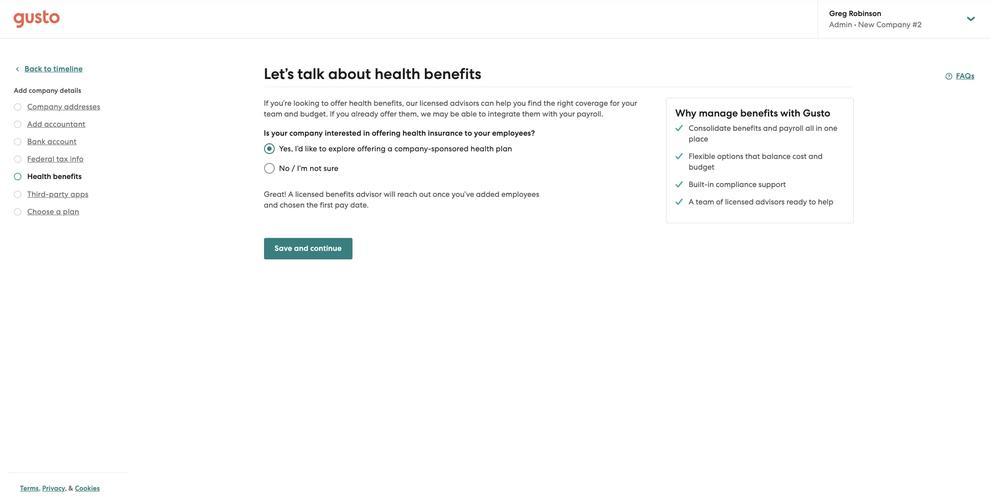 Task type: locate. For each thing, give the bounding box(es) containing it.
Yes, I'd like to explore offering a company-sponsored health plan radio
[[260, 139, 279, 159]]

advisor
[[356, 190, 382, 199]]

options
[[718, 152, 744, 161]]

, left '&'
[[65, 485, 67, 493]]

0 horizontal spatial if
[[264, 99, 269, 108]]

1 vertical spatial help
[[819, 198, 834, 207]]

add accountant button
[[27, 119, 85, 130]]

offer up interested
[[331, 99, 347, 108]]

yes,
[[279, 144, 293, 153]]

coverage
[[576, 99, 609, 108]]

licensed inside great! a licensed benefits advisor will reach out once you've added employees and chosen the first pay date.
[[295, 190, 324, 199]]

advisors up able
[[450, 99, 480, 108]]

0 vertical spatial a
[[388, 144, 393, 153]]

a
[[288, 190, 294, 199], [689, 198, 694, 207]]

in down already
[[364, 129, 370, 138]]

to down able
[[465, 129, 473, 138]]

1 horizontal spatial a
[[689, 198, 694, 207]]

0 vertical spatial you
[[514, 99, 527, 108]]

the right find
[[544, 99, 556, 108]]

check image
[[14, 103, 21, 111], [676, 123, 684, 134], [676, 151, 684, 162], [14, 156, 21, 163], [676, 179, 684, 190], [14, 191, 21, 199], [14, 208, 21, 216]]

with up payroll at right top
[[781, 107, 801, 119]]

and inside button
[[294, 244, 309, 254]]

why
[[676, 107, 697, 119]]

advisors
[[450, 99, 480, 108], [756, 198, 785, 207]]

0 horizontal spatial the
[[307, 201, 318, 210]]

is your company interested in offering health insurance to your employees?
[[264, 129, 536, 138]]

1 horizontal spatial help
[[819, 198, 834, 207]]

to right back
[[44, 64, 52, 74]]

1 horizontal spatial the
[[544, 99, 556, 108]]

a down party
[[56, 207, 61, 216]]

0 horizontal spatial with
[[543, 110, 558, 119]]

a up chosen on the top left
[[288, 190, 294, 199]]

1 vertical spatial team
[[696, 198, 715, 207]]

continue
[[311, 244, 342, 254]]

if left "you're"
[[264, 99, 269, 108]]

1 vertical spatial add
[[27, 120, 42, 129]]

check image left bank
[[14, 138, 21, 146]]

greg
[[830, 9, 848, 18]]

check image down add company details at the top of page
[[14, 103, 21, 111]]

benefits inside great! a licensed benefits advisor will reach out once you've added employees and chosen the first pay date.
[[326, 190, 354, 199]]

a inside great! a licensed benefits advisor will reach out once you've added employees and chosen the first pay date.
[[288, 190, 294, 199]]

add down back
[[14, 87, 27, 95]]

payroll
[[780, 124, 804, 133]]

like
[[305, 144, 317, 153]]

choose
[[27, 207, 54, 216]]

1 vertical spatial offering
[[357, 144, 386, 153]]

if right budget.
[[330, 110, 335, 119]]

i'm
[[297, 164, 308, 173]]

offering for explore
[[357, 144, 386, 153]]

a team of licensed advisors ready to help
[[689, 198, 834, 207]]

you left find
[[514, 99, 527, 108]]

them
[[523, 110, 541, 119]]

choose a plan button
[[27, 207, 79, 217]]

terms , privacy , & cookies
[[20, 485, 100, 493]]

and down "you're"
[[284, 110, 299, 119]]

health inside the if you're looking to offer health benefits, our licensed advisors can help you find the right coverage for your team and budget. if you already offer them, we may be able to integrate them with your payroll.
[[349, 99, 372, 108]]

and right cost
[[809, 152, 823, 161]]

offering for in
[[372, 129, 401, 138]]

employees?
[[493, 129, 536, 138]]

check image left built-
[[676, 179, 684, 190]]

let's
[[264, 65, 294, 83]]

apps
[[71, 190, 88, 199]]

robinson
[[850, 9, 882, 18]]

0 vertical spatial offering
[[372, 129, 401, 138]]

2 horizontal spatial in
[[817, 124, 823, 133]]

0 horizontal spatial company
[[29, 87, 58, 95]]

the for right
[[544, 99, 556, 108]]

licensed up may
[[420, 99, 449, 108]]

0 vertical spatial help
[[496, 99, 512, 108]]

once
[[433, 190, 450, 199]]

benefits up pay
[[326, 190, 354, 199]]

and right save on the left of the page
[[294, 244, 309, 254]]

, left privacy link
[[39, 485, 41, 493]]

benefits down why manage benefits with gusto
[[733, 124, 762, 133]]

help right the ready
[[819, 198, 834, 207]]

plan down apps
[[63, 207, 79, 216]]

company down the back to timeline button
[[29, 87, 58, 95]]

a
[[388, 144, 393, 153], [56, 207, 61, 216]]

one
[[825, 124, 838, 133]]

faqs button
[[946, 71, 975, 82]]

you up interested
[[337, 110, 350, 119]]

will
[[384, 190, 396, 199]]

licensed up first
[[295, 190, 324, 199]]

offering
[[372, 129, 401, 138], [357, 144, 386, 153]]

list
[[676, 123, 845, 207]]

0 vertical spatial offer
[[331, 99, 347, 108]]

back to timeline
[[25, 64, 83, 74]]

0 vertical spatial advisors
[[450, 99, 480, 108]]

and inside flexible options that balance cost and budget
[[809, 152, 823, 161]]

federal
[[27, 155, 54, 164]]

1 horizontal spatial plan
[[496, 144, 513, 153]]

right
[[557, 99, 574, 108]]

1 horizontal spatial advisors
[[756, 198, 785, 207]]

may
[[433, 110, 449, 119]]

offer down benefits,
[[380, 110, 397, 119]]

0 horizontal spatial in
[[364, 129, 370, 138]]

a down built-
[[689, 198, 694, 207]]

already
[[351, 110, 379, 119]]

and inside the if you're looking to offer health benefits, our licensed advisors can help you find the right coverage for your team and budget. if you already offer them, we may be able to integrate them with your payroll.
[[284, 110, 299, 119]]

built-
[[689, 180, 708, 189]]

flexible options that balance cost and budget
[[689, 152, 823, 172]]

licensed inside the if you're looking to offer health benefits, our licensed advisors can help you find the right coverage for your team and budget. if you already offer them, we may be able to integrate them with your payroll.
[[420, 99, 449, 108]]

reach
[[398, 190, 418, 199]]

cookies button
[[75, 484, 100, 495]]

0 horizontal spatial add
[[14, 87, 27, 95]]

in inside consolidate benefits and payroll all in one place
[[817, 124, 823, 133]]

1 , from the left
[[39, 485, 41, 493]]

1 horizontal spatial with
[[781, 107, 801, 119]]

out
[[419, 190, 431, 199]]

team down "you're"
[[264, 110, 283, 119]]

the inside the if you're looking to offer health benefits, our licensed advisors can help you find the right coverage for your team and budget. if you already offer them, we may be able to integrate them with your payroll.
[[544, 99, 556, 108]]

1 vertical spatial company
[[27, 102, 62, 111]]

yes, i'd like to explore offering a company-sponsored health plan
[[279, 144, 513, 153]]

them,
[[399, 110, 419, 119]]

of
[[717, 198, 724, 207]]

1 horizontal spatial ,
[[65, 485, 67, 493]]

2 , from the left
[[65, 485, 67, 493]]

1 horizontal spatial team
[[696, 198, 715, 207]]

0 horizontal spatial ,
[[39, 485, 41, 493]]

benefits
[[424, 65, 482, 83], [741, 107, 779, 119], [733, 124, 762, 133], [53, 172, 82, 182], [326, 190, 354, 199]]

0 horizontal spatial licensed
[[295, 190, 324, 199]]

1 vertical spatial offer
[[380, 110, 397, 119]]

add
[[14, 87, 27, 95], [27, 120, 42, 129]]

1 vertical spatial you
[[337, 110, 350, 119]]

budget.
[[300, 110, 328, 119]]

1 horizontal spatial licensed
[[420, 99, 449, 108]]

0 vertical spatial the
[[544, 99, 556, 108]]

federal tax info
[[27, 155, 84, 164]]

in down budget
[[708, 180, 715, 189]]

add up bank
[[27, 120, 42, 129]]

check image left federal
[[14, 156, 21, 163]]

built-in compliance support
[[689, 180, 787, 189]]

save
[[275, 244, 292, 254]]

federal tax info button
[[27, 154, 84, 165]]

0 horizontal spatial a
[[56, 207, 61, 216]]

date.
[[351, 201, 369, 210]]

0 horizontal spatial help
[[496, 99, 512, 108]]

1 horizontal spatial add
[[27, 120, 42, 129]]

your right is
[[272, 129, 288, 138]]

advisors down support
[[756, 198, 785, 207]]

add for add company details
[[14, 87, 27, 95]]

health up benefits,
[[375, 65, 421, 83]]

your
[[622, 99, 638, 108], [560, 110, 575, 119], [272, 129, 288, 138], [474, 129, 491, 138]]

licensed down built-in compliance support
[[726, 198, 754, 207]]

company
[[877, 20, 911, 29], [27, 102, 62, 111]]

to
[[44, 64, 52, 74], [322, 99, 329, 108], [479, 110, 486, 119], [465, 129, 473, 138], [319, 144, 327, 153], [810, 198, 817, 207]]

in right all
[[817, 124, 823, 133]]

third-party apps
[[27, 190, 88, 199]]

0 horizontal spatial you
[[337, 110, 350, 119]]

and down great!
[[264, 201, 278, 210]]

and left payroll at right top
[[764, 124, 778, 133]]

to up budget.
[[322, 99, 329, 108]]

team left of
[[696, 198, 715, 207]]

terms link
[[20, 485, 39, 493]]

if
[[264, 99, 269, 108], [330, 110, 335, 119]]

1 vertical spatial a
[[56, 207, 61, 216]]

insurance
[[428, 129, 463, 138]]

help
[[496, 99, 512, 108], [819, 198, 834, 207]]

find
[[528, 99, 542, 108]]

check image left third-
[[14, 191, 21, 199]]

with inside the if you're looking to offer health benefits, our licensed advisors can help you find the right coverage for your team and budget. if you already offer them, we may be able to integrate them with your payroll.
[[543, 110, 558, 119]]

check image down why
[[676, 123, 684, 134]]

company down add company details at the top of page
[[27, 102, 62, 111]]

payroll.
[[577, 110, 604, 119]]

help up integrate
[[496, 99, 512, 108]]

0 horizontal spatial a
[[288, 190, 294, 199]]

offering up yes, i'd like to explore offering a company-sponsored health plan
[[372, 129, 401, 138]]

team inside list
[[696, 198, 715, 207]]

privacy
[[42, 485, 65, 493]]

health benefits list
[[14, 102, 124, 219]]

1 vertical spatial the
[[307, 201, 318, 210]]

company
[[29, 87, 58, 95], [290, 129, 323, 138]]

offering right explore
[[357, 144, 386, 153]]

0 horizontal spatial team
[[264, 110, 283, 119]]

0 vertical spatial team
[[264, 110, 283, 119]]

place
[[689, 135, 709, 144]]

health up already
[[349, 99, 372, 108]]

1 vertical spatial advisors
[[756, 198, 785, 207]]

0 vertical spatial plan
[[496, 144, 513, 153]]

with right the them
[[543, 110, 558, 119]]

balance
[[763, 152, 791, 161]]

company inside greg robinson admin • new company #2
[[877, 20, 911, 29]]

0 vertical spatial company
[[877, 20, 911, 29]]

check image left the choose
[[14, 208, 21, 216]]

the inside great! a licensed benefits advisor will reach out once you've added employees and chosen the first pay date.
[[307, 201, 318, 210]]

interested
[[325, 129, 362, 138]]

added
[[476, 190, 500, 199]]

1 vertical spatial company
[[290, 129, 323, 138]]

1 horizontal spatial company
[[877, 20, 911, 29]]

plan down 'employees?'
[[496, 144, 513, 153]]

benefits up the if you're looking to offer health benefits, our licensed advisors can help you find the right coverage for your team and budget. if you already offer them, we may be able to integrate them with your payroll.
[[424, 65, 482, 83]]

1 horizontal spatial company
[[290, 129, 323, 138]]

1 vertical spatial plan
[[63, 207, 79, 216]]

great!
[[264, 190, 287, 199]]

health right sponsored
[[471, 144, 494, 153]]

check image
[[14, 121, 21, 128], [14, 138, 21, 146], [14, 173, 21, 181], [676, 197, 684, 207]]

company up like
[[290, 129, 323, 138]]

0 vertical spatial add
[[14, 87, 27, 95]]

to right like
[[319, 144, 327, 153]]

1 vertical spatial if
[[330, 110, 335, 119]]

the left first
[[307, 201, 318, 210]]

company left #2
[[877, 20, 911, 29]]

add for add accountant
[[27, 120, 42, 129]]

team inside the if you're looking to offer health benefits, our licensed advisors can help you find the right coverage for your team and budget. if you already offer them, we may be able to integrate them with your payroll.
[[264, 110, 283, 119]]

0 horizontal spatial advisors
[[450, 99, 480, 108]]

a down is your company interested in offering health insurance to your employees?
[[388, 144, 393, 153]]

let's talk about health benefits
[[264, 65, 482, 83]]

employees
[[502, 190, 540, 199]]

admin
[[830, 20, 853, 29]]

to down can
[[479, 110, 486, 119]]

2 horizontal spatial licensed
[[726, 198, 754, 207]]

add inside "button"
[[27, 120, 42, 129]]

you've
[[452, 190, 475, 199]]

0 horizontal spatial plan
[[63, 207, 79, 216]]

0 horizontal spatial company
[[27, 102, 62, 111]]



Task type: describe. For each thing, give the bounding box(es) containing it.
company inside button
[[27, 102, 62, 111]]

faqs
[[957, 72, 975, 81]]

manage
[[699, 107, 739, 119]]

cookies
[[75, 485, 100, 493]]

info
[[70, 155, 84, 164]]

to right the ready
[[810, 198, 817, 207]]

pay
[[335, 201, 349, 210]]

greg robinson admin • new company #2
[[830, 9, 922, 29]]

third-party apps button
[[27, 189, 88, 200]]

benefits,
[[374, 99, 404, 108]]

account
[[48, 137, 77, 146]]

health benefits
[[27, 172, 82, 182]]

company addresses
[[27, 102, 100, 111]]

great! a licensed benefits advisor will reach out once you've added employees and chosen the first pay date.
[[264, 190, 540, 210]]

party
[[49, 190, 69, 199]]

integrate
[[488, 110, 521, 119]]

your down right
[[560, 110, 575, 119]]

consolidate benefits and payroll all in one place
[[689, 124, 838, 144]]

all
[[806, 124, 815, 133]]

company addresses button
[[27, 102, 100, 112]]

company-
[[395, 144, 432, 153]]

ready
[[787, 198, 808, 207]]

list containing consolidate benefits and payroll all in one place
[[676, 123, 845, 207]]

sure
[[324, 164, 339, 173]]

to inside button
[[44, 64, 52, 74]]

save and continue
[[275, 244, 342, 254]]

about
[[328, 65, 371, 83]]

check image left flexible
[[676, 151, 684, 162]]

timeline
[[53, 64, 83, 74]]

No / I'm not sure radio
[[260, 159, 279, 178]]

compliance
[[716, 180, 757, 189]]

cost
[[793, 152, 807, 161]]

third-
[[27, 190, 49, 199]]

check image left add accountant "button"
[[14, 121, 21, 128]]

&
[[68, 485, 73, 493]]

first
[[320, 201, 333, 210]]

looking
[[294, 99, 320, 108]]

details
[[60, 87, 81, 95]]

our
[[406, 99, 418, 108]]

new
[[859, 20, 875, 29]]

add company details
[[14, 87, 81, 95]]

check image left of
[[676, 197, 684, 207]]

back to timeline button
[[14, 64, 83, 75]]

plan inside 'choose a plan' button
[[63, 207, 79, 216]]

if you're looking to offer health benefits, our licensed advisors can help you find the right coverage for your team and budget. if you already offer them, we may be able to integrate them with your payroll.
[[264, 99, 638, 119]]

a inside 'choose a plan' button
[[56, 207, 61, 216]]

explore
[[329, 144, 356, 153]]

not
[[310, 164, 322, 173]]

the for first
[[307, 201, 318, 210]]

save and continue button
[[264, 238, 353, 260]]

health up company- at top left
[[403, 129, 426, 138]]

help inside the if you're looking to offer health benefits, our licensed advisors can help you find the right coverage for your team and budget. if you already offer them, we may be able to integrate them with your payroll.
[[496, 99, 512, 108]]

sponsored
[[432, 144, 469, 153]]

/
[[292, 164, 295, 173]]

bank account
[[27, 137, 77, 146]]

•
[[855, 20, 857, 29]]

your down able
[[474, 129, 491, 138]]

bank
[[27, 137, 46, 146]]

gusto
[[804, 107, 831, 119]]

#2
[[913, 20, 922, 29]]

i'd
[[295, 144, 303, 153]]

your right for
[[622, 99, 638, 108]]

tax
[[56, 155, 68, 164]]

benefits up consolidate benefits and payroll all in one place
[[741, 107, 779, 119]]

1 horizontal spatial offer
[[380, 110, 397, 119]]

1 horizontal spatial a
[[388, 144, 393, 153]]

terms
[[20, 485, 39, 493]]

and inside consolidate benefits and payroll all in one place
[[764, 124, 778, 133]]

we
[[421, 110, 431, 119]]

flexible
[[689, 152, 716, 161]]

why manage benefits with gusto
[[676, 107, 831, 119]]

and inside great! a licensed benefits advisor will reach out once you've added employees and chosen the first pay date.
[[264, 201, 278, 210]]

check image left 'health'
[[14, 173, 21, 181]]

that
[[746, 152, 761, 161]]

benefits down tax
[[53, 172, 82, 182]]

1 horizontal spatial you
[[514, 99, 527, 108]]

able
[[462, 110, 477, 119]]

bank account button
[[27, 136, 77, 147]]

you're
[[271, 99, 292, 108]]

talk
[[298, 65, 325, 83]]

0 vertical spatial if
[[264, 99, 269, 108]]

home image
[[13, 10, 60, 28]]

privacy link
[[42, 485, 65, 493]]

choose a plan
[[27, 207, 79, 216]]

budget
[[689, 163, 715, 172]]

benefits inside consolidate benefits and payroll all in one place
[[733, 124, 762, 133]]

consolidate
[[689, 124, 732, 133]]

advisors inside the if you're looking to offer health benefits, our licensed advisors can help you find the right coverage for your team and budget. if you already offer them, we may be able to integrate them with your payroll.
[[450, 99, 480, 108]]

1 horizontal spatial in
[[708, 180, 715, 189]]

0 vertical spatial company
[[29, 87, 58, 95]]

0 horizontal spatial offer
[[331, 99, 347, 108]]

no
[[279, 164, 290, 173]]

is
[[264, 129, 270, 138]]

support
[[759, 180, 787, 189]]

1 horizontal spatial if
[[330, 110, 335, 119]]



Task type: vqa. For each thing, say whether or not it's contained in the screenshot.
to within button
yes



